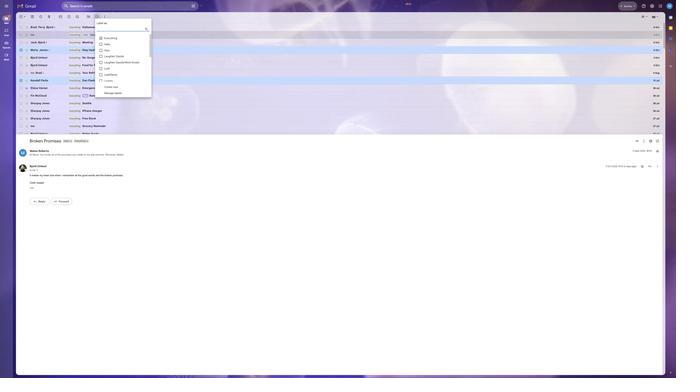 Task type: vqa. For each thing, say whether or not it's contained in the screenshot.
now
no



Task type: locate. For each thing, give the bounding box(es) containing it.
everything for stay
[[77, 54, 89, 57]]

3 o cell
[[674, 183, 677, 187]]

1 jones from the top
[[47, 113, 55, 117]]

2 right james
[[54, 54, 55, 57]]

refrigerator
[[99, 79, 116, 83]]

hiya up seattle
[[92, 105, 97, 108]]

3 row from the top
[[18, 51, 677, 60]]

everything meeting
[[77, 45, 103, 49]]

11 row from the top
[[18, 128, 677, 136]]

umlaut for fourth "row"
[[42, 62, 53, 66]]

everything inside everything emergency work meeting
[[77, 96, 89, 100]]

hiya up jungle
[[116, 54, 122, 58]]

everything inside everything re: gorge of the jungle
[[77, 62, 89, 66]]

2 horizontal spatial 2
[[54, 54, 55, 57]]

, for brad
[[38, 79, 39, 83]]

eloise
[[34, 96, 42, 100]]

1 vertical spatial jones
[[47, 122, 55, 125]]

gorge
[[97, 62, 105, 66]]

leaves
[[116, 88, 125, 92]]

of right all
[[61, 171, 63, 174]]

2 vertical spatial 2
[[47, 80, 49, 83]]

bjord umlaut inside row
[[34, 147, 53, 151]]

everything inside everything food for thought
[[77, 71, 89, 74]]

broke
[[50, 171, 57, 174]]

sharpay
[[34, 113, 46, 117], [34, 122, 46, 125], [34, 130, 46, 134]]

0 vertical spatial to
[[93, 171, 96, 174]]

meeting
[[91, 45, 103, 49], [116, 96, 128, 100]]

everything left free
[[77, 130, 89, 133]]

, inside meeting row
[[41, 45, 41, 49]]

spaces heading
[[0, 51, 14, 55]]

to
[[93, 171, 96, 174], [33, 188, 36, 191]]

brad
[[34, 28, 41, 32], [40, 79, 46, 83]]

1 laughter from the top
[[116, 61, 128, 65]]

everything left food
[[77, 71, 89, 74]]

everything down 'everything meeting'
[[77, 54, 89, 57]]

everything down everything free stock
[[77, 139, 89, 142]]

1 row from the top
[[18, 26, 677, 35]]

umlaut down james
[[42, 62, 53, 66]]

everything seattle
[[77, 113, 102, 117]]

archive image
[[34, 16, 38, 21]]

, up kendall
[[38, 79, 39, 83]]

1 horizontal spatial 2
[[51, 46, 52, 49]]

0 vertical spatial hiya
[[116, 54, 122, 58]]

mateo right sincerely,
[[130, 171, 138, 174]]

laughter for laughter dazzle
[[116, 61, 128, 65]]

me inside your refrigerator row
[[34, 79, 38, 83]]

bjord umlaut
[[34, 62, 53, 66], [34, 71, 53, 74], [34, 147, 53, 151], [33, 183, 52, 187]]

0 horizontal spatial meeting
[[91, 45, 103, 49]]

0 vertical spatial the
[[110, 62, 115, 66]]

everything for free
[[77, 130, 89, 133]]

add to tasks image
[[84, 16, 88, 21]]

Label-as menu open text field
[[107, 30, 175, 35]]

hydrated!
[[99, 54, 113, 57]]

2 vertical spatial jones
[[47, 130, 55, 134]]

row
[[18, 26, 677, 35], [18, 35, 677, 43], [18, 51, 677, 60], [18, 60, 677, 68], [18, 68, 677, 77], [18, 85, 677, 94], [18, 94, 677, 102], [18, 102, 677, 111], [18, 111, 677, 119], [18, 119, 677, 128], [18, 128, 677, 136]]

me
[[34, 37, 38, 41], [34, 79, 38, 83], [34, 138, 38, 142], [96, 171, 100, 174]]

everything for halloween
[[77, 29, 89, 32]]

everything inside everything iphone charger
[[77, 122, 89, 125]]

0 vertical spatial sharpay
[[34, 113, 46, 117]]

umlaut up me , brad 2
[[42, 71, 53, 74]]

laughter
[[116, 61, 128, 65], [116, 68, 128, 71]]

1 vertical spatial the
[[64, 171, 68, 174]]

seattle
[[91, 113, 102, 117]]

3 sharpay jones from the top
[[34, 130, 55, 134]]

fin mccloud
[[34, 105, 52, 108]]

everything left the your
[[77, 79, 89, 83]]

everything food for thought
[[77, 71, 116, 74]]

2 sharpay from the top
[[34, 122, 46, 125]]

1 vertical spatial mateo
[[130, 171, 138, 174]]

report spam image
[[43, 16, 47, 21]]

mateo up 'bjord,'
[[33, 166, 42, 170]]

3 jones from the top
[[47, 130, 55, 134]]

meeting inside row
[[91, 45, 103, 49]]

, left the 4
[[50, 28, 51, 32]]

everything inside 'everything meeting'
[[77, 46, 89, 49]]

, for james
[[42, 54, 43, 57]]

1 sharpay jones from the top
[[34, 113, 55, 117]]

everything up everything stay hydrated!
[[77, 46, 89, 49]]

food
[[91, 71, 99, 74]]

0 horizontal spatial to
[[33, 188, 36, 191]]

, inside your refrigerator row
[[38, 79, 39, 83]]

leaf
[[116, 74, 122, 78]]

iphone
[[91, 122, 101, 125]]

kangeroos
[[100, 37, 115, 41]]

5 row from the top
[[18, 68, 677, 77]]

joseph
[[40, 202, 49, 205]]

3 o
[[674, 183, 677, 186]]

bjord umlaut up me , brad 2
[[34, 71, 53, 74]]

, left terry
[[41, 28, 41, 32]]

None checkbox
[[21, 28, 25, 32], [21, 104, 25, 109], [21, 113, 25, 117], [21, 121, 25, 126], [21, 130, 25, 134], [21, 138, 25, 142], [21, 147, 25, 151], [21, 28, 25, 32], [21, 104, 25, 109], [21, 113, 25, 117], [21, 121, 25, 126], [21, 130, 25, 134], [21, 138, 25, 142], [21, 147, 25, 151]]

everything re: gorge of the jungle
[[77, 62, 125, 66]]

1 horizontal spatial hiya
[[116, 54, 122, 58]]

the right all
[[64, 171, 68, 174]]

me up kendall
[[34, 79, 38, 83]]

broken
[[33, 154, 48, 160]]

everything inside everything stay hydrated!
[[77, 54, 89, 57]]

tab panel
[[18, 16, 677, 238]]

umlaut down you
[[41, 183, 52, 187]]

month!
[[131, 28, 141, 32]]

0 horizontal spatial the
[[64, 171, 68, 174]]

everything for re:
[[77, 62, 89, 66]]

laughter dazzle
[[116, 61, 138, 65]]

everything inside everything halloween watching movie month!
[[77, 29, 89, 32]]

everything left 're:' on the top left of the page
[[77, 62, 89, 66]]

2 inside jack , bjord 2
[[51, 46, 52, 49]]

summer.
[[106, 171, 116, 174]]

chat heading
[[0, 38, 14, 41]]

of
[[106, 62, 109, 66], [61, 171, 63, 174]]

hi
[[33, 171, 36, 174]]

label
[[107, 24, 115, 28]]

2 sharpay jones from the top
[[34, 122, 55, 125]]

0 horizontal spatial hiya
[[92, 105, 97, 108]]

me left last
[[96, 171, 100, 174]]

0 vertical spatial meeting
[[91, 45, 103, 49]]

2 jones from the top
[[47, 122, 55, 125]]

everything right "inbox"
[[83, 155, 95, 158]]

Search in emails text field
[[78, 5, 201, 9]]

to right made
[[93, 171, 96, 174]]

dan
[[91, 88, 97, 91]]

2 row from the top
[[18, 35, 677, 43]]

laughter for laughter dazzle/work emails
[[116, 68, 128, 71]]

of right gorge
[[106, 62, 109, 66]]

everything left dan
[[77, 88, 89, 91]]

1 vertical spatial laughter
[[116, 68, 128, 71]]

sharpay jones
[[34, 113, 55, 117], [34, 122, 55, 125], [34, 130, 55, 134]]

, left james
[[42, 54, 43, 57]]

move to image
[[96, 16, 101, 21]]

1 horizontal spatial the
[[110, 62, 115, 66]]

1 vertical spatial meeting
[[116, 96, 128, 100]]

2 laughter from the top
[[116, 68, 128, 71]]

0 horizontal spatial 2
[[47, 80, 49, 83]]

2 inside me , brad 2
[[47, 80, 49, 83]]

0 vertical spatial sharpay jones
[[34, 113, 55, 117]]

advanced search options image
[[211, 2, 219, 11]]

, up maria
[[41, 45, 41, 49]]

bjord down the hi
[[33, 183, 41, 187]]

bjord up broken
[[34, 147, 41, 151]]

2 vertical spatial sharpay jones
[[34, 130, 55, 134]]

dazzle/work
[[129, 68, 146, 71]]

everything up 'everything meeting'
[[77, 37, 89, 40]]

everything inside everything "link"
[[77, 139, 89, 142]]

kendall
[[34, 88, 45, 91]]

2 up parks
[[47, 80, 49, 83]]

chief
[[33, 202, 39, 205]]

everything inside everything seattle
[[77, 113, 89, 116]]

spaces
[[3, 51, 11, 54]]

hiya
[[116, 54, 122, 58], [92, 105, 97, 108]]

everything down everything seattle at the top left of the page
[[77, 122, 89, 125]]

mark as read image
[[65, 16, 69, 21]]

more image
[[114, 16, 118, 21]]

everything for meeting
[[77, 46, 89, 49]]

1 vertical spatial of
[[61, 171, 63, 174]]

1 vertical spatial brad
[[40, 79, 46, 83]]

0 horizontal spatial of
[[61, 171, 63, 174]]

the
[[110, 62, 115, 66], [64, 171, 68, 174]]

me , brad 2
[[34, 79, 49, 83]]

7 row from the top
[[18, 94, 677, 102]]

2 for refrigerator
[[47, 80, 49, 83]]

bjord umlaut up broken
[[34, 147, 53, 151]]

flashes
[[98, 88, 109, 91]]

stay
[[91, 54, 98, 57]]

meeting down hello
[[91, 45, 103, 49]]

8 row from the top
[[18, 102, 677, 111]]

made
[[86, 171, 92, 174]]

hiya inside "row"
[[92, 105, 97, 108]]

kendall parks
[[34, 88, 53, 91]]

everything stay hydrated!
[[77, 54, 113, 57]]

everything down add to tasks "icon"
[[77, 29, 89, 32]]

3 sharpay from the top
[[34, 130, 46, 134]]

1 vertical spatial sharpay
[[34, 122, 46, 125]]

umlaut inside row
[[42, 147, 53, 151]]

everything your refrigerator
[[77, 79, 116, 83]]

1 horizontal spatial of
[[106, 62, 109, 66]]

your
[[91, 79, 98, 83]]

6 row from the top
[[18, 85, 677, 94]]

banana
[[99, 105, 110, 108]]

bjord
[[51, 28, 59, 32], [42, 45, 50, 49], [34, 62, 41, 66], [34, 71, 41, 74], [34, 147, 41, 151], [33, 183, 41, 187]]

everything down everything dan flashes
[[77, 96, 89, 100]]

inbox button
[[70, 155, 78, 159]]

everything
[[77, 29, 89, 32], [77, 37, 89, 40], [77, 46, 89, 49], [77, 54, 89, 57], [77, 62, 89, 66], [77, 71, 89, 74], [77, 79, 89, 83], [77, 88, 89, 91], [77, 96, 89, 100], [77, 105, 89, 108], [77, 113, 89, 116], [77, 122, 89, 125], [77, 130, 89, 133], [77, 139, 89, 142], [83, 155, 95, 158]]

everything inside everything dan flashes
[[77, 88, 89, 91]]

parks
[[45, 88, 53, 91]]

everything up everything seattle at the top left of the page
[[77, 105, 89, 108]]

2 vertical spatial sharpay
[[34, 130, 46, 134]]

everything left seattle
[[77, 113, 89, 116]]

everything inside the everything button
[[83, 155, 95, 158]]

meeting up manage
[[116, 96, 128, 100]]

me up broken
[[34, 138, 38, 142]]

re:
[[91, 62, 96, 66]]

bjord up maria , james 2
[[42, 45, 50, 49]]

the left jungle
[[110, 62, 115, 66]]

gmail image
[[19, 3, 42, 11]]

0 vertical spatial jones
[[47, 113, 55, 117]]

0 vertical spatial of
[[106, 62, 109, 66]]

laughter left dazzle at the left top
[[116, 61, 128, 65]]

stock
[[98, 130, 107, 134]]

2
[[51, 46, 52, 49], [54, 54, 55, 57], [47, 80, 49, 83]]

sharpay jones for stock
[[34, 130, 55, 134]]

bjord inside meeting row
[[42, 45, 50, 49]]

everything for seattle
[[77, 113, 89, 116]]

list
[[18, 162, 677, 232]]

everything inside everything free stock
[[77, 130, 89, 133]]

0 vertical spatial mateo
[[33, 166, 42, 170]]

umlaut up the broken promises
[[42, 147, 53, 151]]

mateo
[[33, 166, 42, 170], [130, 171, 138, 174]]

jack
[[34, 45, 41, 49]]

everything iphone charger
[[77, 122, 113, 125]]

maria , james 2
[[34, 54, 55, 57]]

brad left terry
[[34, 28, 41, 32]]

1 vertical spatial 2
[[54, 54, 55, 57]]

everything inside everything your refrigerator
[[77, 79, 89, 83]]

0 vertical spatial 2
[[51, 46, 52, 49]]

meeting row
[[18, 43, 677, 51]]

sharpay jones for charger
[[34, 122, 55, 125]]

laughter down jungle
[[116, 68, 128, 71]]

1 horizontal spatial to
[[93, 171, 96, 174]]

0 vertical spatial laughter
[[116, 61, 128, 65]]

,
[[41, 28, 41, 32], [50, 28, 51, 32], [41, 45, 41, 49], [42, 54, 43, 57], [38, 79, 39, 83]]

1 vertical spatial hiya
[[92, 105, 97, 108]]

2 inside maria , james 2
[[54, 54, 55, 57]]

1 vertical spatial sharpay jones
[[34, 122, 55, 125]]

manage
[[116, 102, 127, 105]]

4
[[60, 29, 61, 32]]

fin
[[34, 105, 38, 108]]

brad up kendall parks
[[40, 79, 46, 83]]

2 up james
[[51, 46, 52, 49]]

me up jack
[[34, 37, 38, 41]]

None checkbox
[[21, 16, 25, 21], [21, 37, 25, 41], [21, 45, 25, 49], [21, 54, 25, 58], [21, 62, 25, 66], [21, 71, 25, 75], [21, 79, 25, 83], [21, 87, 25, 92], [21, 96, 25, 100], [21, 16, 25, 21], [21, 37, 25, 41], [21, 45, 25, 49], [21, 54, 25, 58], [21, 62, 25, 66], [21, 71, 25, 75], [21, 79, 25, 83], [21, 87, 25, 92], [21, 96, 25, 100]]

to up the chief
[[33, 188, 36, 191]]

1 vertical spatial to
[[33, 188, 36, 191]]

mail heading
[[0, 24, 14, 27]]



Task type: describe. For each thing, give the bounding box(es) containing it.
manage labels
[[116, 102, 135, 105]]

laughter dazzle/work emails
[[116, 68, 155, 71]]

bjord inside row
[[34, 147, 41, 151]]

bjord up me , brad 2
[[34, 71, 41, 74]]

mccloud
[[39, 105, 52, 108]]

broken promises
[[33, 154, 68, 160]]

roberts
[[43, 166, 54, 170]]

bread
[[111, 105, 120, 108]]

meet heading
[[0, 65, 14, 68]]

9 row from the top
[[18, 111, 677, 119]]

broken promises main content
[[18, 14, 677, 378]]

everything for dan
[[77, 88, 89, 91]]

vanian
[[43, 96, 53, 100]]

inbox
[[71, 155, 77, 158]]

movie
[[121, 28, 130, 32]]

bjord umlaut row
[[18, 145, 677, 153]]

main menu image
[[5, 4, 10, 9]]

everything emergency work meeting
[[77, 96, 128, 100]]

emergency
[[91, 96, 108, 100]]

you
[[80, 171, 85, 174]]

emails
[[146, 68, 155, 71]]

list containing mateo roberts
[[18, 162, 677, 232]]

everything free stock
[[77, 130, 107, 134]]

maria
[[34, 54, 42, 57]]

row containing maria
[[18, 51, 677, 60]]

27 link
[[3, 16, 12, 24]]

terry
[[42, 28, 50, 32]]

leaf/gems
[[116, 81, 130, 85]]

thought
[[104, 71, 116, 74]]

of inside tab panel
[[106, 62, 109, 66]]

chief joseph
[[33, 202, 49, 205]]

everything link
[[76, 138, 677, 142]]

umlaut inside list
[[41, 183, 52, 187]]

brad inside your refrigerator row
[[40, 79, 46, 83]]

you
[[44, 171, 49, 174]]

promises
[[49, 154, 68, 160]]

james
[[44, 54, 53, 57]]

chat
[[4, 38, 10, 41]]

the inside "row"
[[110, 62, 115, 66]]

4 row from the top
[[18, 60, 677, 68]]

bjord,
[[36, 171, 44, 174]]

row containing fin mccloud
[[18, 102, 677, 111]]

search in emails image
[[70, 3, 77, 11]]

everything dan flashes
[[77, 88, 109, 91]]

2 for hydrated!
[[54, 54, 55, 57]]

everything for emergency
[[77, 96, 89, 100]]

, for terry
[[41, 28, 41, 32]]

bjord left the 4
[[51, 28, 59, 32]]

, for bjord
[[41, 45, 41, 49]]

as:
[[116, 24, 119, 28]]

1 horizontal spatial mateo
[[130, 171, 138, 174]]

everything halloween watching movie month!
[[77, 28, 141, 32]]

hello
[[92, 37, 98, 40]]

umlaut for bjord umlaut row in the top of the page
[[42, 147, 53, 151]]

the inside list
[[64, 171, 68, 174]]

work
[[108, 96, 116, 100]]

watching
[[107, 28, 120, 32]]

eloise vanian
[[34, 96, 53, 100]]

row containing eloise vanian
[[18, 94, 677, 102]]

labels
[[127, 102, 135, 105]]

delete image
[[52, 16, 57, 21]]

jungle
[[115, 62, 125, 66]]

bjord umlaut down maria , james 2
[[34, 62, 53, 66]]

me inside "row"
[[34, 138, 38, 142]]

mateo roberts
[[33, 166, 54, 170]]

o
[[676, 183, 677, 186]]

jack , bjord 2
[[34, 45, 52, 49]]

row containing brad
[[18, 26, 677, 35]]

everything for food
[[77, 71, 89, 74]]

10 row from the top
[[18, 119, 677, 128]]

Search in emails search field
[[69, 2, 221, 12]]

sharpay for stock
[[34, 130, 46, 134]]

sharpay for charger
[[34, 122, 46, 125]]

last
[[101, 171, 105, 174]]

everything for your
[[77, 79, 89, 83]]

mail
[[5, 24, 10, 27]]

me row
[[18, 136, 677, 145]]

hi bjord, you broke all of the promises you made to me last summer. sincerely, mateo
[[33, 171, 138, 174]]

row containing me
[[18, 35, 677, 43]]

label as:
[[107, 24, 119, 28]]

new
[[126, 95, 131, 99]]

halloween
[[91, 28, 106, 32]]

umlaut for 7th "row" from the bottom
[[42, 71, 53, 74]]

snooze image
[[74, 16, 79, 21]]

jones for iphone charger
[[47, 122, 55, 125]]

meet
[[4, 65, 10, 68]]

sincerely,
[[117, 171, 129, 174]]

create new
[[116, 95, 131, 99]]

tab panel containing brad
[[18, 16, 677, 238]]

jones for free stock
[[47, 130, 55, 134]]

all
[[57, 171, 60, 174]]

jones for seattle
[[47, 113, 55, 117]]

create
[[116, 95, 125, 99]]

labels image
[[106, 16, 110, 21]]

27
[[9, 17, 11, 20]]

bjord umlaut down 'bjord,'
[[33, 183, 52, 187]]

dazzle
[[129, 61, 138, 65]]

for
[[99, 71, 103, 74]]

1 horizontal spatial meeting
[[116, 96, 128, 100]]

everything button
[[82, 155, 96, 159]]

0 horizontal spatial mateo
[[33, 166, 42, 170]]

brad , terry , bjord 4
[[34, 28, 61, 32]]

banana bread
[[99, 105, 120, 108]]

free
[[91, 130, 98, 134]]

your refrigerator row
[[18, 77, 677, 85]]

everything for iphone
[[77, 122, 89, 125]]

mail navigation
[[0, 14, 15, 378]]

row containing kendall parks
[[18, 85, 677, 94]]

bjord down maria
[[34, 62, 41, 66]]

charger
[[102, 122, 113, 125]]

3
[[674, 183, 675, 186]]

0 vertical spatial brad
[[34, 28, 41, 32]]

1 sharpay from the top
[[34, 113, 46, 117]]



